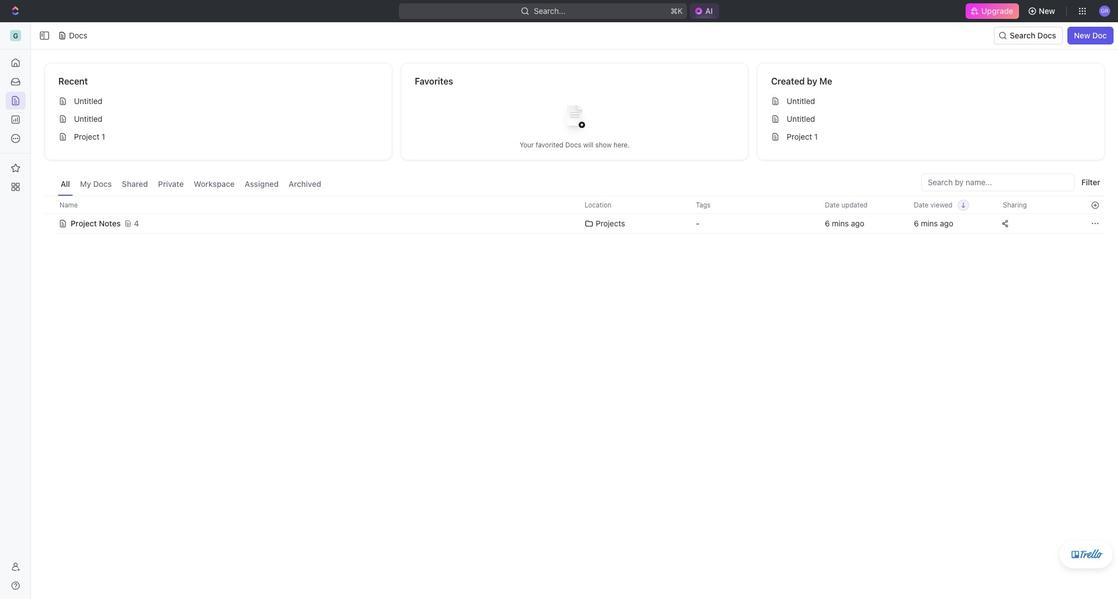 Task type: locate. For each thing, give the bounding box(es) containing it.
project inside row
[[71, 219, 97, 228]]

location
[[585, 201, 612, 209]]

2 1 from the left
[[815, 132, 818, 141]]

new up search docs
[[1040, 6, 1056, 16]]

1 up my docs at the top of the page
[[102, 132, 105, 141]]

1 horizontal spatial mins
[[922, 219, 939, 228]]

favorites
[[415, 76, 453, 86]]

ago
[[852, 219, 865, 228], [941, 219, 954, 228]]

2 row from the top
[[45, 213, 1105, 235]]

1 horizontal spatial date
[[915, 201, 929, 209]]

project notes
[[71, 219, 121, 228]]

1 horizontal spatial 1
[[815, 132, 818, 141]]

2 date from the left
[[915, 201, 929, 209]]

search...
[[534, 6, 566, 16]]

untitled
[[74, 96, 102, 106], [787, 96, 816, 106], [74, 114, 102, 124], [787, 114, 816, 124]]

new for new doc
[[1075, 31, 1091, 40]]

row up projects
[[45, 196, 1105, 214]]

1 mins from the left
[[832, 219, 849, 228]]

docs right search at right
[[1038, 31, 1057, 40]]

0 vertical spatial new
[[1040, 6, 1056, 16]]

by
[[808, 76, 818, 86]]

0 horizontal spatial date
[[825, 201, 840, 209]]

project 1 link
[[54, 128, 383, 146], [767, 128, 1096, 146]]

docs
[[69, 31, 87, 40], [1038, 31, 1057, 40], [566, 141, 582, 149], [93, 179, 112, 189]]

project down name
[[71, 219, 97, 228]]

date
[[825, 201, 840, 209], [915, 201, 929, 209]]

sharing
[[1004, 201, 1028, 209]]

2 mins from the left
[[922, 219, 939, 228]]

untitled link
[[54, 92, 383, 110], [767, 92, 1096, 110], [54, 110, 383, 128], [767, 110, 1096, 128]]

docs left will
[[566, 141, 582, 149]]

tab list
[[58, 174, 324, 196]]

1 6 mins ago from the left
[[825, 219, 865, 228]]

mins down date updated 'button'
[[832, 219, 849, 228]]

new inside button
[[1075, 31, 1091, 40]]

1 project 1 link from the left
[[54, 128, 383, 146]]

1
[[102, 132, 105, 141], [815, 132, 818, 141]]

1 for recent
[[102, 132, 105, 141]]

project down the created by me
[[787, 132, 813, 141]]

6
[[825, 219, 830, 228], [915, 219, 919, 228]]

table
[[45, 196, 1105, 235]]

1 horizontal spatial project 1
[[787, 132, 818, 141]]

2 6 mins ago from the left
[[915, 219, 954, 228]]

Search by name... text field
[[928, 174, 1069, 191]]

project 1 for recent
[[74, 132, 105, 141]]

2 project 1 from the left
[[787, 132, 818, 141]]

project
[[74, 132, 99, 141], [787, 132, 813, 141], [71, 219, 97, 228]]

date updated button
[[819, 196, 875, 214]]

ai
[[706, 6, 713, 16]]

date for date viewed
[[915, 201, 929, 209]]

date left viewed
[[915, 201, 929, 209]]

greg robinson's workspace, , element
[[10, 30, 21, 41]]

new inside button
[[1040, 6, 1056, 16]]

6 mins ago down date updated 'button'
[[825, 219, 865, 228]]

ai button
[[690, 3, 720, 19]]

all button
[[58, 174, 73, 196]]

my docs
[[80, 179, 112, 189]]

row down location
[[45, 213, 1105, 235]]

row
[[45, 196, 1105, 214], [45, 213, 1105, 235]]

assigned button
[[242, 174, 282, 196]]

0 horizontal spatial 6
[[825, 219, 830, 228]]

viewed
[[931, 201, 953, 209]]

-
[[696, 219, 700, 228]]

1 date from the left
[[825, 201, 840, 209]]

1 horizontal spatial project 1 link
[[767, 128, 1096, 146]]

date left updated
[[825, 201, 840, 209]]

assigned
[[245, 179, 279, 189]]

0 horizontal spatial 1
[[102, 132, 105, 141]]

mins
[[832, 219, 849, 228], [922, 219, 939, 228]]

6 mins ago
[[825, 219, 865, 228], [915, 219, 954, 228]]

here.
[[614, 141, 630, 149]]

1 vertical spatial new
[[1075, 31, 1091, 40]]

1 1 from the left
[[102, 132, 105, 141]]

tags
[[696, 201, 711, 209]]

new doc
[[1075, 31, 1108, 40]]

g
[[13, 31, 18, 40]]

mins down date viewed
[[922, 219, 939, 228]]

workspace button
[[191, 174, 238, 196]]

1 project 1 from the left
[[74, 132, 105, 141]]

6 down date viewed
[[915, 219, 919, 228]]

project 1 link for created by me
[[767, 128, 1096, 146]]

new left doc
[[1075, 31, 1091, 40]]

0 horizontal spatial mins
[[832, 219, 849, 228]]

0 horizontal spatial new
[[1040, 6, 1056, 16]]

private
[[158, 179, 184, 189]]

project up my
[[74, 132, 99, 141]]

1 down by in the right of the page
[[815, 132, 818, 141]]

date viewed
[[915, 201, 953, 209]]

docs right my
[[93, 179, 112, 189]]

table containing project notes
[[45, 196, 1105, 235]]

0 horizontal spatial project 1
[[74, 132, 105, 141]]

shared
[[122, 179, 148, 189]]

1 6 from the left
[[825, 219, 830, 228]]

1 horizontal spatial ago
[[941, 219, 954, 228]]

row containing project notes
[[45, 213, 1105, 235]]

project 1
[[74, 132, 105, 141], [787, 132, 818, 141]]

project 1 down the created by me
[[787, 132, 818, 141]]

row containing name
[[45, 196, 1105, 214]]

1 horizontal spatial 6 mins ago
[[915, 219, 954, 228]]

favorited
[[536, 141, 564, 149]]

ago down viewed
[[941, 219, 954, 228]]

1 horizontal spatial new
[[1075, 31, 1091, 40]]

1 horizontal spatial 6
[[915, 219, 919, 228]]

0 horizontal spatial 6 mins ago
[[825, 219, 865, 228]]

project 1 up my
[[74, 132, 105, 141]]

0 horizontal spatial ago
[[852, 219, 865, 228]]

no favorited docs image
[[553, 96, 597, 141]]

ago down updated
[[852, 219, 865, 228]]

docs up recent on the top of the page
[[69, 31, 87, 40]]

0 horizontal spatial project 1 link
[[54, 128, 383, 146]]

6 down date updated 'button'
[[825, 219, 830, 228]]

1 row from the top
[[45, 196, 1105, 214]]

6 mins ago down date viewed
[[915, 219, 954, 228]]

created
[[772, 76, 805, 86]]

shared button
[[119, 174, 151, 196]]

new
[[1040, 6, 1056, 16], [1075, 31, 1091, 40]]

2 project 1 link from the left
[[767, 128, 1096, 146]]



Task type: describe. For each thing, give the bounding box(es) containing it.
filter button
[[1078, 174, 1105, 191]]

date viewed button
[[908, 196, 970, 214]]

upgrade link
[[966, 3, 1020, 19]]

tab list containing all
[[58, 174, 324, 196]]

docs inside button
[[93, 179, 112, 189]]

filter button
[[1078, 174, 1105, 191]]

your
[[520, 141, 534, 149]]

filter
[[1082, 178, 1101, 187]]

name
[[60, 201, 78, 209]]

date for date updated
[[825, 201, 840, 209]]

1 ago from the left
[[852, 219, 865, 228]]

g button
[[6, 27, 26, 45]]

new doc button
[[1068, 27, 1114, 45]]

doc
[[1093, 31, 1108, 40]]

sidebar navigation
[[0, 22, 31, 599]]

project for recent
[[74, 132, 99, 141]]

created by me
[[772, 76, 833, 86]]

1 for created by me
[[815, 132, 818, 141]]

2 ago from the left
[[941, 219, 954, 228]]

gr button
[[1097, 2, 1114, 20]]

private button
[[155, 174, 187, 196]]

notes
[[99, 219, 121, 228]]

new button
[[1024, 2, 1063, 20]]

docs inside button
[[1038, 31, 1057, 40]]

date updated
[[825, 201, 868, 209]]

search docs button
[[995, 27, 1064, 45]]

will
[[584, 141, 594, 149]]

search docs
[[1010, 31, 1057, 40]]

my
[[80, 179, 91, 189]]

archived
[[289, 179, 321, 189]]

gr
[[1101, 7, 1109, 14]]

workspace
[[194, 179, 235, 189]]

me
[[820, 76, 833, 86]]

my docs button
[[77, 174, 115, 196]]

projects
[[596, 219, 626, 228]]

project 1 for created by me
[[787, 132, 818, 141]]

4
[[134, 219, 139, 228]]

project for created by me
[[787, 132, 813, 141]]

new for new
[[1040, 6, 1056, 16]]

recent
[[58, 76, 88, 86]]

2 6 from the left
[[915, 219, 919, 228]]

your favorited docs will show here.
[[520, 141, 630, 149]]

all
[[61, 179, 70, 189]]

updated
[[842, 201, 868, 209]]

show
[[596, 141, 612, 149]]

⌘k
[[671, 6, 683, 16]]

upgrade
[[982, 6, 1014, 16]]

search
[[1010, 31, 1036, 40]]

archived button
[[286, 174, 324, 196]]

project 1 link for recent
[[54, 128, 383, 146]]



Task type: vqa. For each thing, say whether or not it's contained in the screenshot.
THE WILL at right
yes



